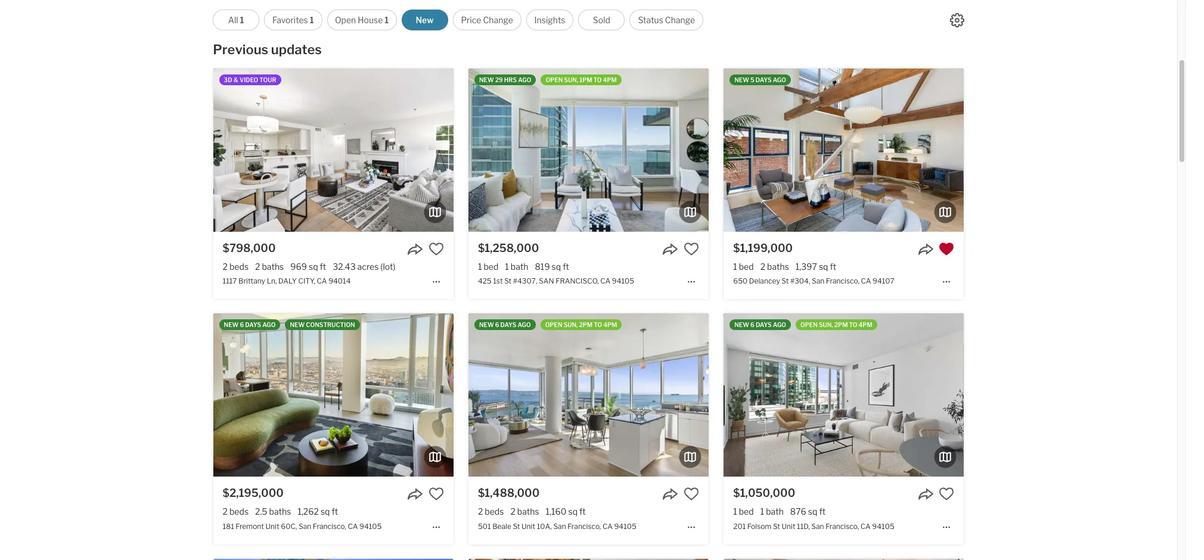 Task type: describe. For each thing, give the bounding box(es) containing it.
1pm
[[580, 76, 593, 83]]

open
[[335, 15, 356, 25]]

sun, for $1,488,000
[[564, 322, 578, 329]]

beds for $798,000
[[230, 262, 249, 272]]

2pm for $1,488,000
[[579, 322, 593, 329]]

san down 1,160
[[554, 522, 566, 531]]

daly
[[279, 277, 297, 286]]

1,397
[[796, 262, 818, 272]]

francisco,
[[556, 277, 599, 286]]

new for $1,199,000
[[735, 76, 750, 83]]

1 unit from the left
[[266, 522, 279, 531]]

days for $1,199,000
[[756, 76, 772, 83]]

ago for $2,195,000
[[263, 322, 276, 329]]

ago for $1,199,000
[[773, 76, 787, 83]]

video
[[240, 76, 258, 83]]

2 photo of 181 fremont unit 60c, san francisco, ca 94105 image from the left
[[213, 314, 454, 477]]

3 photo of 301 bryant st unit d23, san francisco, ca 94107 image from the left
[[454, 559, 694, 561]]

650
[[734, 277, 748, 286]]

beds for $2,195,000
[[230, 507, 249, 517]]

francisco, down 1,160 sq ft at the left
[[568, 522, 601, 531]]

open for $1,258,000
[[546, 76, 563, 83]]

san
[[539, 277, 554, 286]]

tour
[[260, 76, 276, 83]]

open house 1
[[335, 15, 389, 25]]

Favorites radio
[[264, 10, 322, 30]]

1,262
[[298, 507, 319, 517]]

3 photo of 488 folsom st #4306, san francisco, ca 94105 image from the left
[[964, 559, 1187, 561]]

969
[[291, 262, 307, 272]]

425
[[478, 277, 492, 286]]

open sun, 1pm to 4pm
[[546, 76, 617, 83]]

new for $1,488,000
[[479, 322, 494, 329]]

181
[[223, 522, 234, 531]]

2 photo of 650 delancey st #112, san francisco, ca 94107 image from the left
[[469, 559, 709, 561]]

6 for $1,488,000
[[495, 322, 499, 329]]

open sun, 2pm to 4pm for $1,488,000
[[546, 322, 618, 329]]

10a,
[[537, 522, 552, 531]]

ft for $1,488,000
[[580, 507, 586, 517]]

house
[[358, 15, 383, 25]]

2 photo of 301 bryant st unit d23, san francisco, ca 94107 image from the left
[[213, 559, 454, 561]]

$1,258,000
[[478, 242, 539, 255]]

fremont
[[236, 522, 264, 531]]

francisco, down 1,262 sq ft
[[313, 522, 346, 531]]

change for status change
[[665, 15, 696, 25]]

201 folsom st unit 11d, san francisco, ca 94105
[[734, 522, 895, 531]]

1 photo of 301 bryant st unit d23, san francisco, ca 94107 image from the left
[[0, 559, 213, 561]]

1,397 sq ft
[[796, 262, 837, 272]]

folsom
[[748, 522, 772, 531]]

94107
[[873, 277, 895, 286]]

$1,199,000
[[734, 242, 793, 255]]

ft for $1,050,000
[[820, 507, 826, 517]]

status
[[638, 15, 664, 25]]

&
[[234, 76, 238, 83]]

(lot)
[[381, 262, 396, 272]]

201
[[734, 522, 746, 531]]

Open House radio
[[327, 10, 397, 30]]

1 photo of 501 beale st unit 10a, san francisco, ca 94105 image from the left
[[228, 314, 469, 477]]

1117
[[223, 277, 237, 286]]

2 photo of 650 delancey st #304, san francisco, ca 94107 image from the left
[[724, 69, 965, 232]]

sq for $1,199,000
[[819, 262, 829, 272]]

all 1
[[228, 15, 244, 25]]

option group containing all
[[213, 10, 704, 30]]

32.43
[[333, 262, 356, 272]]

baths for $1,488,000
[[518, 507, 539, 517]]

3 photo of 201 folsom st unit 11d, san francisco, ca 94105 image from the left
[[964, 314, 1187, 477]]

1 bed for $1,199,000
[[734, 262, 754, 272]]

6 for $1,050,000
[[751, 322, 755, 329]]

1 photo of 1117 brittany ln, daly city, ca 94014 image from the left
[[0, 69, 213, 232]]

2 beds for $1,488,000
[[478, 507, 504, 517]]

unit for $1,488,000
[[522, 522, 536, 531]]

1 bath for $1,258,000
[[505, 262, 529, 272]]

sold
[[593, 15, 611, 25]]

ft for $1,199,000
[[830, 262, 837, 272]]

1 down '$1,258,000'
[[505, 262, 509, 272]]

ln,
[[267, 277, 277, 286]]

beale
[[493, 522, 512, 531]]

1 photo of 488 folsom st #4306, san francisco, ca 94105 image from the left
[[484, 559, 724, 561]]

beds for $1,488,000
[[485, 507, 504, 517]]

baths for $1,199,000
[[768, 262, 790, 272]]

new 5 days ago
[[735, 76, 787, 83]]

sq for $798,000
[[309, 262, 318, 272]]

1 up the 650
[[734, 262, 738, 272]]

1 photo of 425 1st st #4307, san francisco, ca 94105 image from the left
[[228, 69, 469, 232]]

status change
[[638, 15, 696, 25]]

94014
[[329, 277, 351, 286]]

2 beds for $2,195,000
[[223, 507, 249, 517]]

#4307,
[[513, 277, 538, 286]]

new 6 days ago for $2,195,000
[[224, 322, 276, 329]]

819
[[535, 262, 550, 272]]

1 inside 'favorites' option
[[310, 15, 314, 25]]

2 photo of 488 folsom st #4306, san francisco, ca 94105 image from the left
[[724, 559, 965, 561]]

st for $1,488,000
[[513, 522, 520, 531]]

delancey
[[750, 277, 780, 286]]

1 up the 'folsom'
[[761, 507, 765, 517]]

favorite button checkbox for $1,488,000
[[684, 487, 700, 502]]

ago for $1,258,000
[[518, 76, 532, 83]]

price
[[461, 15, 482, 25]]

new 6 days ago for $1,488,000
[[479, 322, 531, 329]]

bed for $1,258,000
[[484, 262, 499, 272]]

Sold radio
[[579, 10, 625, 30]]

501
[[478, 522, 491, 531]]

29
[[495, 76, 503, 83]]

new for $1,050,000
[[735, 322, 750, 329]]

new
[[416, 15, 434, 25]]

change for price change
[[483, 15, 513, 25]]

3 photo of 650 delancey st #304, san francisco, ca 94107 image from the left
[[964, 69, 1187, 232]]

819 sq ft
[[535, 262, 569, 272]]

1 photo of 650 delancey st #112, san francisco, ca 94107 image from the left
[[228, 559, 469, 561]]

price change
[[461, 15, 513, 25]]

favorites
[[273, 15, 308, 25]]

favorite button image for $1,050,000
[[939, 487, 955, 502]]

876 sq ft
[[791, 507, 826, 517]]

425 1st st #4307, san francisco, ca 94105
[[478, 277, 635, 286]]

1117 brittany ln, daly city, ca 94014
[[223, 277, 351, 286]]

hrs
[[504, 76, 517, 83]]

baths for $798,000
[[262, 262, 284, 272]]

$2,195,000
[[223, 487, 284, 500]]

san down 1,262
[[299, 522, 311, 531]]

ago for $1,050,000
[[773, 322, 787, 329]]

insights
[[535, 15, 566, 25]]

1 inside open house option
[[385, 15, 389, 25]]

favorite button checkbox for $1,050,000
[[939, 487, 955, 502]]

2 up 181
[[223, 507, 228, 517]]

876
[[791, 507, 807, 517]]

new for $2,195,000
[[224, 322, 239, 329]]

days for $1,488,000
[[501, 322, 517, 329]]



Task type: locate. For each thing, give the bounding box(es) containing it.
ft for $798,000
[[320, 262, 326, 272]]

1 vertical spatial bath
[[766, 507, 784, 517]]

2 horizontal spatial favorite button image
[[939, 242, 955, 257]]

acres
[[358, 262, 379, 272]]

ago right hrs
[[518, 76, 532, 83]]

2 baths for $1,488,000
[[511, 507, 539, 517]]

sun,
[[564, 76, 579, 83], [564, 322, 578, 329], [819, 322, 834, 329]]

photo of 650 delancey st #112, san francisco, ca 94107 image down '201 folsom st unit 11d, san francisco, ca 94105'
[[709, 559, 949, 561]]

1 up the '425'
[[478, 262, 482, 272]]

sq for $1,050,000
[[809, 507, 818, 517]]

1 inside all radio
[[240, 15, 244, 25]]

0 horizontal spatial change
[[483, 15, 513, 25]]

2 beds up the 501
[[478, 507, 504, 517]]

change right status
[[665, 15, 696, 25]]

1 horizontal spatial 2 baths
[[511, 507, 539, 517]]

new left 5
[[735, 76, 750, 83]]

11d,
[[797, 522, 810, 531]]

1 up 201
[[734, 507, 738, 517]]

favorite button image for $2,195,000
[[429, 487, 444, 502]]

photo of 501 beale st unit 10a, san francisco, ca 94105 image
[[228, 314, 469, 477], [469, 314, 709, 477], [709, 314, 949, 477]]

sq for $1,488,000
[[569, 507, 578, 517]]

days for $1,050,000
[[756, 322, 772, 329]]

2 photo of 501 beale st unit 10a, san francisco, ca 94105 image from the left
[[469, 314, 709, 477]]

days down 1st
[[501, 322, 517, 329]]

2 baths for $798,000
[[255, 262, 284, 272]]

Status Change radio
[[630, 10, 704, 30]]

Price Change radio
[[453, 10, 522, 30]]

open
[[546, 76, 563, 83], [546, 322, 563, 329], [801, 322, 818, 329]]

1 change from the left
[[483, 15, 513, 25]]

1 bed up the 650
[[734, 262, 754, 272]]

4pm for $1,258,000
[[603, 76, 617, 83]]

1,160
[[546, 507, 567, 517]]

1 right the all
[[240, 15, 244, 25]]

2 photo of 1117 brittany ln, daly city, ca 94014 image from the left
[[213, 69, 454, 232]]

0 horizontal spatial favorite button image
[[429, 487, 444, 502]]

ft up 650 delancey st #304, san francisco, ca 94107
[[830, 262, 837, 272]]

1 right favorites at the top
[[310, 15, 314, 25]]

baths
[[262, 262, 284, 272], [768, 262, 790, 272], [269, 507, 291, 517], [518, 507, 539, 517]]

2 change from the left
[[665, 15, 696, 25]]

francisco, right 11d,
[[826, 522, 860, 531]]

bed for $1,199,000
[[739, 262, 754, 272]]

beds up beale
[[485, 507, 504, 517]]

2 up delancey on the right
[[761, 262, 766, 272]]

bath for $1,050,000
[[766, 507, 784, 517]]

1 horizontal spatial 1 bath
[[761, 507, 784, 517]]

favorite button image
[[684, 242, 700, 257], [429, 487, 444, 502], [939, 487, 955, 502]]

1 photo of 181 fremont unit 60c, san francisco, ca 94105 image from the left
[[0, 314, 213, 477]]

2pm
[[579, 322, 593, 329], [835, 322, 848, 329]]

bath up the 'folsom'
[[766, 507, 784, 517]]

favorite button checkbox for $1,199,000
[[939, 242, 955, 257]]

ft up 425 1st st #4307, san francisco, ca 94105
[[563, 262, 569, 272]]

favorite button checkbox for $2,195,000
[[429, 487, 444, 502]]

francisco, down 1,397 sq ft
[[826, 277, 860, 286]]

650 delancey st #304, san francisco, ca 94107
[[734, 277, 895, 286]]

new construction
[[290, 322, 355, 329]]

construction
[[306, 322, 355, 329]]

open for $1,488,000
[[546, 322, 563, 329]]

2 unit from the left
[[522, 522, 536, 531]]

1st
[[493, 277, 503, 286]]

favorite button image for $1,258,000
[[684, 242, 700, 257]]

1 bed for $1,258,000
[[478, 262, 499, 272]]

ft up '201 folsom st unit 11d, san francisco, ca 94105'
[[820, 507, 826, 517]]

to for $1,050,000
[[850, 322, 858, 329]]

updates
[[271, 42, 322, 57]]

open sun, 2pm to 4pm for $1,050,000
[[801, 322, 873, 329]]

beds up 1117 on the left
[[230, 262, 249, 272]]

1 bath for $1,050,000
[[761, 507, 784, 517]]

new left 29
[[479, 76, 494, 83]]

photo of 650 delancey st #112, san francisco, ca 94107 image
[[228, 559, 469, 561], [469, 559, 709, 561], [709, 559, 949, 561]]

open sun, 2pm to 4pm down 650 delancey st #304, san francisco, ca 94107
[[801, 322, 873, 329]]

sq right the 876
[[809, 507, 818, 517]]

1 6 from the left
[[240, 322, 244, 329]]

#304,
[[791, 277, 811, 286]]

photo of 201 folsom st unit 11d, san francisco, ca 94105 image
[[484, 314, 724, 477], [724, 314, 965, 477], [964, 314, 1187, 477]]

st right beale
[[513, 522, 520, 531]]

baths up delancey on the right
[[768, 262, 790, 272]]

sun, left 1pm
[[564, 76, 579, 83]]

ft
[[320, 262, 326, 272], [563, 262, 569, 272], [830, 262, 837, 272], [332, 507, 338, 517], [580, 507, 586, 517], [820, 507, 826, 517]]

new 6 days ago down delancey on the right
[[735, 322, 787, 329]]

2 beds up 1117 on the left
[[223, 262, 249, 272]]

sq right 969
[[309, 262, 318, 272]]

ft left 32.43
[[320, 262, 326, 272]]

change right the price
[[483, 15, 513, 25]]

2 beds up 181
[[223, 507, 249, 517]]

bed up the '425'
[[484, 262, 499, 272]]

1 bed up 201
[[734, 507, 754, 517]]

new 29 hrs ago
[[479, 76, 532, 83]]

open down 650 delancey st #304, san francisco, ca 94107
[[801, 322, 818, 329]]

photo of 650 delancey st #112, san francisco, ca 94107 image down '501 beale st unit 10a, san francisco, ca 94105' at bottom
[[469, 559, 709, 561]]

2 baths for $1,199,000
[[761, 262, 790, 272]]

photo of 1117 brittany ln, daly city, ca 94014 image
[[0, 69, 213, 232], [213, 69, 454, 232], [454, 69, 694, 232]]

bath up "#4307," in the left of the page
[[511, 262, 529, 272]]

new for $1,258,000
[[479, 76, 494, 83]]

1 bed for $1,050,000
[[734, 507, 754, 517]]

new
[[479, 76, 494, 83], [735, 76, 750, 83], [224, 322, 239, 329], [290, 322, 305, 329], [479, 322, 494, 329], [735, 322, 750, 329]]

1 open sun, 2pm to 4pm from the left
[[546, 322, 618, 329]]

6 for $2,195,000
[[240, 322, 244, 329]]

2 up beale
[[511, 507, 516, 517]]

ft for $1,258,000
[[563, 262, 569, 272]]

st for $1,199,000
[[782, 277, 789, 286]]

to for $1,488,000
[[594, 322, 602, 329]]

to down francisco,
[[594, 322, 602, 329]]

1 bed
[[478, 262, 499, 272], [734, 262, 754, 272], [734, 507, 754, 517]]

1 horizontal spatial favorite button image
[[684, 242, 700, 257]]

2pm for $1,050,000
[[835, 322, 848, 329]]

969 sq ft
[[291, 262, 326, 272]]

3 photo of 1117 brittany ln, daly city, ca 94014 image from the left
[[454, 69, 694, 232]]

$798,000
[[223, 242, 276, 255]]

0 horizontal spatial 2pm
[[579, 322, 593, 329]]

0 horizontal spatial 6
[[240, 322, 244, 329]]

brittany
[[239, 277, 265, 286]]

days down brittany at the left
[[245, 322, 261, 329]]

2 6 from the left
[[495, 322, 499, 329]]

ago down delancey on the right
[[773, 322, 787, 329]]

ago down ln,
[[263, 322, 276, 329]]

60c,
[[281, 522, 297, 531]]

ago for $1,488,000
[[518, 322, 531, 329]]

5
[[751, 76, 755, 83]]

2pm down francisco,
[[579, 322, 593, 329]]

sun, down francisco,
[[564, 322, 578, 329]]

2 up 1117 on the left
[[223, 262, 228, 272]]

sq right 819
[[552, 262, 561, 272]]

sq right 1,160
[[569, 507, 578, 517]]

2.5 baths
[[255, 507, 291, 517]]

favorite button image for $1,199,000
[[939, 242, 955, 257]]

bath
[[511, 262, 529, 272], [766, 507, 784, 517]]

4pm
[[603, 76, 617, 83], [604, 322, 618, 329], [859, 322, 873, 329]]

0 horizontal spatial 1 bath
[[505, 262, 529, 272]]

3 photo of 425 1st st #4307, san francisco, ca 94105 image from the left
[[709, 69, 949, 232]]

open for $1,050,000
[[801, 322, 818, 329]]

New radio
[[402, 10, 448, 30]]

0 horizontal spatial bath
[[511, 262, 529, 272]]

baths up 10a,
[[518, 507, 539, 517]]

beds up 181
[[230, 507, 249, 517]]

2 beds
[[223, 262, 249, 272], [223, 507, 249, 517], [478, 507, 504, 517]]

days down delancey on the right
[[756, 322, 772, 329]]

2 baths up 10a,
[[511, 507, 539, 517]]

to for $1,258,000
[[594, 76, 602, 83]]

$1,488,000
[[478, 487, 540, 500]]

2 baths up delancey on the right
[[761, 262, 790, 272]]

1 bed up the '425'
[[478, 262, 499, 272]]

$1,050,000
[[734, 487, 796, 500]]

bed for $1,050,000
[[739, 507, 754, 517]]

3 photo of 181 fremont unit 60c, san francisco, ca 94105 image from the left
[[454, 314, 694, 477]]

1 horizontal spatial favorite button image
[[684, 487, 700, 502]]

ft right 1,160
[[580, 507, 586, 517]]

2 up brittany at the left
[[255, 262, 260, 272]]

city,
[[298, 277, 316, 286]]

days for $2,195,000
[[245, 322, 261, 329]]

francisco,
[[826, 277, 860, 286], [313, 522, 346, 531], [568, 522, 601, 531], [826, 522, 860, 531]]

3d & video tour
[[224, 76, 276, 83]]

open down 425 1st st #4307, san francisco, ca 94105
[[546, 322, 563, 329]]

94105
[[612, 277, 635, 286], [360, 522, 382, 531], [615, 522, 637, 531], [873, 522, 895, 531]]

new 6 days ago for $1,050,000
[[735, 322, 787, 329]]

favorite button checkbox
[[684, 242, 700, 257], [429, 487, 444, 502], [684, 487, 700, 502]]

to down 650 delancey st #304, san francisco, ca 94107
[[850, 322, 858, 329]]

6
[[240, 322, 244, 329], [495, 322, 499, 329], [751, 322, 755, 329]]

unit left 11d,
[[782, 522, 796, 531]]

bed up 201
[[739, 507, 754, 517]]

new down the 650
[[735, 322, 750, 329]]

ago down "#4307," in the left of the page
[[518, 322, 531, 329]]

photo of 425 1st st #4307, san francisco, ca 94105 image
[[228, 69, 469, 232], [469, 69, 709, 232], [709, 69, 949, 232]]

photo of 488 folsom st #4306, san francisco, ca 94105 image
[[484, 559, 724, 561], [724, 559, 965, 561], [964, 559, 1187, 561]]

4pm for $1,488,000
[[604, 322, 618, 329]]

2 horizontal spatial new 6 days ago
[[735, 322, 787, 329]]

3 photo of 650 delancey st #112, san francisco, ca 94107 image from the left
[[709, 559, 949, 561]]

2 baths up ln,
[[255, 262, 284, 272]]

1,262 sq ft
[[298, 507, 338, 517]]

1 photo of 650 delancey st #304, san francisco, ca 94107 image from the left
[[484, 69, 724, 232]]

photo of 650 delancey st #304, san francisco, ca 94107 image
[[484, 69, 724, 232], [724, 69, 965, 232], [964, 69, 1187, 232]]

2 horizontal spatial favorite button image
[[939, 487, 955, 502]]

1 horizontal spatial new 6 days ago
[[479, 322, 531, 329]]

1 bath up the 'folsom'
[[761, 507, 784, 517]]

0 horizontal spatial open sun, 2pm to 4pm
[[546, 322, 618, 329]]

1 2pm from the left
[[579, 322, 593, 329]]

6 down delancey on the right
[[751, 322, 755, 329]]

bed
[[484, 262, 499, 272], [739, 262, 754, 272], [739, 507, 754, 517]]

ca
[[317, 277, 327, 286], [601, 277, 611, 286], [861, 277, 872, 286], [348, 522, 358, 531], [603, 522, 613, 531], [861, 522, 871, 531]]

unit down 2.5 baths
[[266, 522, 279, 531]]

2pm down 650 delancey st #304, san francisco, ca 94107
[[835, 322, 848, 329]]

0 horizontal spatial favorite button image
[[429, 242, 444, 257]]

2.5
[[255, 507, 267, 517]]

ago
[[518, 76, 532, 83], [773, 76, 787, 83], [263, 322, 276, 329], [518, 322, 531, 329], [773, 322, 787, 329]]

favorite button checkbox for $798,000
[[429, 242, 444, 257]]

new left the construction
[[290, 322, 305, 329]]

new 6 days ago down brittany at the left
[[224, 322, 276, 329]]

3 6 from the left
[[751, 322, 755, 329]]

2 photo of 201 folsom st unit 11d, san francisco, ca 94105 image from the left
[[724, 314, 965, 477]]

2 horizontal spatial 6
[[751, 322, 755, 329]]

st right the 'folsom'
[[773, 522, 781, 531]]

1 horizontal spatial bath
[[766, 507, 784, 517]]

sun, for $1,050,000
[[819, 322, 834, 329]]

Insights radio
[[526, 10, 574, 30]]

st for $1,258,000
[[505, 277, 512, 286]]

501 beale st unit 10a, san francisco, ca 94105
[[478, 522, 637, 531]]

sq right 1,397
[[819, 262, 829, 272]]

181 fremont unit 60c, san francisco, ca 94105
[[223, 522, 382, 531]]

ft for $2,195,000
[[332, 507, 338, 517]]

3 new 6 days ago from the left
[[735, 322, 787, 329]]

1 bath up "#4307," in the left of the page
[[505, 262, 529, 272]]

open sun, 2pm to 4pm
[[546, 322, 618, 329], [801, 322, 873, 329]]

2 open sun, 2pm to 4pm from the left
[[801, 322, 873, 329]]

photo of 650 delancey st #112, san francisco, ca 94107 image down 1,262 sq ft
[[228, 559, 469, 561]]

san down 1,397 sq ft
[[812, 277, 825, 286]]

favorite button checkbox for $1,258,000
[[684, 242, 700, 257]]

2 2pm from the left
[[835, 322, 848, 329]]

favorite button image for $1,488,000
[[684, 487, 700, 502]]

0 horizontal spatial unit
[[266, 522, 279, 531]]

bath for $1,258,000
[[511, 262, 529, 272]]

3 photo of 501 beale st unit 10a, san francisco, ca 94105 image from the left
[[709, 314, 949, 477]]

baths up ln,
[[262, 262, 284, 272]]

unit
[[266, 522, 279, 531], [522, 522, 536, 531], [782, 522, 796, 531]]

unit left 10a,
[[522, 522, 536, 531]]

0 vertical spatial bath
[[511, 262, 529, 272]]

photo of 301 bryant st unit d23, san francisco, ca 94107 image
[[0, 559, 213, 561], [213, 559, 454, 561], [454, 559, 694, 561]]

1 horizontal spatial change
[[665, 15, 696, 25]]

baths for $2,195,000
[[269, 507, 291, 517]]

1 horizontal spatial 6
[[495, 322, 499, 329]]

days
[[756, 76, 772, 83], [245, 322, 261, 329], [501, 322, 517, 329], [756, 322, 772, 329]]

1 horizontal spatial 2pm
[[835, 322, 848, 329]]

0 vertical spatial 1 bath
[[505, 262, 529, 272]]

san
[[812, 277, 825, 286], [299, 522, 311, 531], [554, 522, 566, 531], [812, 522, 825, 531]]

sq for $1,258,000
[[552, 262, 561, 272]]

2 beds for $798,000
[[223, 262, 249, 272]]

baths up the 60c, on the bottom left of page
[[269, 507, 291, 517]]

san right 11d,
[[812, 522, 825, 531]]

beds
[[230, 262, 249, 272], [230, 507, 249, 517], [485, 507, 504, 517]]

to
[[594, 76, 602, 83], [594, 322, 602, 329], [850, 322, 858, 329]]

favorites 1
[[273, 15, 314, 25]]

1 horizontal spatial unit
[[522, 522, 536, 531]]

3 unit from the left
[[782, 522, 796, 531]]

all
[[228, 15, 238, 25]]

2 new 6 days ago from the left
[[479, 322, 531, 329]]

4pm for $1,050,000
[[859, 322, 873, 329]]

1 horizontal spatial open sun, 2pm to 4pm
[[801, 322, 873, 329]]

bed up the 650
[[739, 262, 754, 272]]

1 new 6 days ago from the left
[[224, 322, 276, 329]]

st right 1st
[[505, 277, 512, 286]]

open sun, 2pm to 4pm down francisco,
[[546, 322, 618, 329]]

unit for $1,050,000
[[782, 522, 796, 531]]

option group
[[213, 10, 704, 30]]

open left 1pm
[[546, 76, 563, 83]]

previous updates
[[213, 42, 322, 57]]

1 vertical spatial 1 bath
[[761, 507, 784, 517]]

3d
[[224, 76, 232, 83]]

sq for $2,195,000
[[321, 507, 330, 517]]

previous
[[213, 42, 268, 57]]

favorite button image for $798,000
[[429, 242, 444, 257]]

sq right 1,262
[[321, 507, 330, 517]]

to right 1pm
[[594, 76, 602, 83]]

sun, for $1,258,000
[[564, 76, 579, 83]]

favorite button checkbox
[[429, 242, 444, 257], [939, 242, 955, 257], [939, 487, 955, 502]]

6 down 1st
[[495, 322, 499, 329]]

2 horizontal spatial unit
[[782, 522, 796, 531]]

days right 5
[[756, 76, 772, 83]]

new 6 days ago
[[224, 322, 276, 329], [479, 322, 531, 329], [735, 322, 787, 329]]

0 horizontal spatial new 6 days ago
[[224, 322, 276, 329]]

1,160 sq ft
[[546, 507, 586, 517]]

32.43 acres (lot)
[[333, 262, 396, 272]]

1 photo of 201 folsom st unit 11d, san francisco, ca 94105 image from the left
[[484, 314, 724, 477]]

new 6 days ago down 1st
[[479, 322, 531, 329]]

new down 1117 on the left
[[224, 322, 239, 329]]

All radio
[[213, 10, 259, 30]]

photo of 181 fremont unit 60c, san francisco, ca 94105 image
[[0, 314, 213, 477], [213, 314, 454, 477], [454, 314, 694, 477]]

0 horizontal spatial 2 baths
[[255, 262, 284, 272]]

st
[[505, 277, 512, 286], [782, 277, 789, 286], [513, 522, 520, 531], [773, 522, 781, 531]]

2 up the 501
[[478, 507, 483, 517]]

ago right 5
[[773, 76, 787, 83]]

6 down brittany at the left
[[240, 322, 244, 329]]

favorite button image
[[429, 242, 444, 257], [939, 242, 955, 257], [684, 487, 700, 502]]

ft right 1,262
[[332, 507, 338, 517]]

1
[[240, 15, 244, 25], [310, 15, 314, 25], [385, 15, 389, 25], [478, 262, 482, 272], [505, 262, 509, 272], [734, 262, 738, 272], [734, 507, 738, 517], [761, 507, 765, 517]]

2 photo of 425 1st st #4307, san francisco, ca 94105 image from the left
[[469, 69, 709, 232]]

st for $1,050,000
[[773, 522, 781, 531]]

st left #304, on the right
[[782, 277, 789, 286]]

change
[[483, 15, 513, 25], [665, 15, 696, 25]]

2 horizontal spatial 2 baths
[[761, 262, 790, 272]]

new down the '425'
[[479, 322, 494, 329]]



Task type: vqa. For each thing, say whether or not it's contained in the screenshot.


